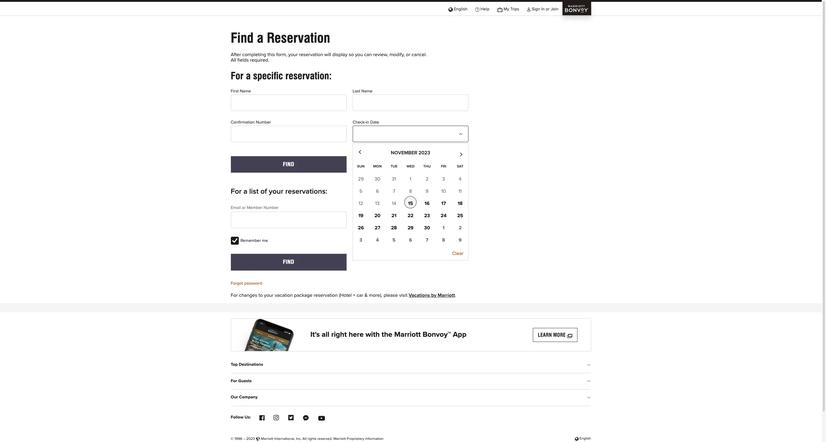 Task type: locate. For each thing, give the bounding box(es) containing it.
reservation left the will
[[299, 52, 323, 57]]

number right member
[[264, 206, 279, 210]]

0 vertical spatial 6
[[376, 189, 379, 194]]

a down fields
[[246, 70, 251, 82]]

1 up fri, dec 8, 2023 cell
[[443, 226, 445, 231]]

0 vertical spatial all
[[231, 58, 236, 63]]

0 horizontal spatial 9
[[426, 189, 429, 194]]

mi globe image
[[256, 436, 260, 442]]

all down after
[[231, 58, 236, 63]]

5 inside cell
[[393, 238, 396, 243]]

0 vertical spatial reservation
[[299, 52, 323, 57]]

2023 up thu at the right of page
[[419, 151, 430, 156]]

0 vertical spatial 5
[[360, 189, 362, 194]]

top destinations
[[231, 363, 263, 367]]

9 down sat, dec 2, 2023 cell
[[459, 238, 462, 243]]

list
[[249, 188, 259, 196]]

2 vertical spatial a
[[244, 188, 247, 196]]

3 up 10
[[442, 177, 445, 182]]

globe image
[[449, 7, 453, 11], [575, 438, 579, 441]]

4 down the 27
[[376, 238, 379, 243]]

30
[[375, 177, 380, 182], [424, 226, 430, 231]]

grid
[[353, 160, 469, 245]]

1 vertical spatial 7
[[426, 238, 429, 243]]

0 vertical spatial 30
[[375, 177, 380, 182]]

mon, nov 20, 2023 cell
[[371, 209, 384, 221]]

clear
[[452, 252, 464, 256]]

5 up sun, nov 12, 2023 cell
[[360, 189, 362, 194]]

english link
[[445, 2, 471, 16], [575, 436, 591, 442]]

number right confirmation
[[256, 120, 271, 125]]

1 horizontal spatial 3
[[442, 177, 445, 182]]

name right first
[[240, 89, 251, 93]]

for left guests
[[231, 379, 237, 384]]

cancel.
[[412, 52, 427, 57]]

0 horizontal spatial globe image
[[449, 7, 453, 11]]

learn more
[[538, 333, 566, 338]]

vacations by marriott link
[[409, 293, 455, 298]]

0 vertical spatial 29
[[358, 177, 364, 182]]

for for for guests
[[231, 379, 237, 384]]

our
[[231, 396, 238, 400]]

grid containing 29
[[353, 160, 469, 245]]

0 vertical spatial find button
[[231, 156, 347, 173]]

find a reservation
[[231, 30, 330, 46]]

0 horizontal spatial 30
[[375, 177, 380, 182]]

25
[[457, 213, 463, 218]]

2 vertical spatial find
[[283, 259, 294, 265]]

fri, dec 8, 2023 cell
[[438, 233, 450, 245]]

1 inside cell
[[443, 226, 445, 231]]

0 horizontal spatial 29
[[358, 177, 364, 182]]

6 down wed, nov 29, 2023 cell
[[409, 238, 412, 243]]

find
[[231, 30, 254, 46], [283, 161, 294, 168], [283, 259, 294, 265]]

fri, nov 3, 2023 cell
[[442, 177, 445, 182]]

3
[[442, 177, 445, 182], [360, 238, 362, 243]]

or
[[546, 7, 550, 11], [406, 52, 411, 57], [242, 206, 246, 210]]

3 down 26
[[360, 238, 362, 243]]

1 horizontal spatial 1
[[443, 226, 445, 231]]

or left cancel.
[[406, 52, 411, 57]]

for a list of your reservations:
[[231, 188, 327, 196]]

or right in at top
[[546, 7, 550, 11]]

12
[[359, 201, 363, 206]]

1 horizontal spatial 9
[[459, 238, 462, 243]]

or right email
[[242, 206, 246, 210]]

2 down right image
[[459, 226, 462, 231]]

1 horizontal spatial or
[[406, 52, 411, 57]]

0 vertical spatial your
[[288, 52, 298, 57]]

mon, dec 4, 2023 cell
[[371, 233, 384, 245]]

9 for sat, dec 9, 2023 cell
[[459, 238, 462, 243]]

29 up sun, nov 5, 2023 'cell'
[[358, 177, 364, 182]]

0 vertical spatial 4
[[459, 177, 462, 182]]

modify,
[[390, 52, 405, 57]]

1 horizontal spatial 2
[[459, 226, 462, 231]]

suitcase image
[[497, 7, 503, 11]]

information
[[365, 438, 384, 441]]

clear button
[[449, 249, 469, 265]]

0 horizontal spatial or
[[242, 206, 246, 210]]

wed, nov 1, 2023 cell
[[410, 177, 411, 182]]

my trips
[[504, 7, 519, 11]]

reservation
[[267, 30, 330, 46]]

your right to
[[264, 293, 274, 298]]

30 up thu, dec 7, 2023 cell
[[424, 226, 430, 231]]

1 vertical spatial 29
[[408, 226, 414, 231]]

8 for fri, dec 8, 2023 cell
[[442, 238, 445, 243]]

1 vertical spatial 30
[[424, 226, 430, 231]]

wed, nov 29, 2023 cell
[[405, 221, 417, 233]]

1 vertical spatial 3
[[360, 238, 362, 243]]

a for list
[[244, 188, 247, 196]]

1 vertical spatial all
[[303, 438, 307, 441]]

1 vertical spatial 2
[[459, 226, 462, 231]]

0 vertical spatial 2023
[[419, 151, 430, 156]]

1 vertical spatial globe image
[[575, 438, 579, 441]]

0 horizontal spatial 8
[[409, 189, 412, 194]]

reservation left (hotel
[[314, 293, 338, 298]]

a left list
[[244, 188, 247, 196]]

0 vertical spatial 1
[[410, 177, 411, 182]]

1 vertical spatial 8
[[442, 238, 445, 243]]

1 horizontal spatial english
[[580, 438, 591, 441]]

1 vertical spatial a
[[246, 70, 251, 82]]

for down forgot
[[231, 293, 238, 298]]

0 horizontal spatial 6
[[376, 189, 379, 194]]

9 inside cell
[[459, 238, 462, 243]]

2 up thu, nov 9, 2023 cell
[[426, 177, 429, 182]]

0 vertical spatial 9
[[426, 189, 429, 194]]

0 horizontal spatial 1
[[410, 177, 411, 182]]

help image
[[475, 7, 480, 11]]

21
[[392, 213, 397, 218]]

1 vertical spatial 1
[[443, 226, 445, 231]]

1 horizontal spatial 29
[[408, 226, 414, 231]]

a up completing
[[257, 30, 264, 46]]

1 for wed, nov 1, 2023 cell
[[410, 177, 411, 182]]

for up email
[[231, 188, 242, 196]]

wed, dec 6, 2023 cell
[[405, 233, 417, 245]]

0 horizontal spatial 2
[[426, 177, 429, 182]]

0 vertical spatial a
[[257, 30, 264, 46]]

0 horizontal spatial all
[[231, 58, 236, 63]]

8 down fri, dec 1, 2023 cell
[[442, 238, 445, 243]]

0 vertical spatial 7
[[393, 189, 395, 194]]

First Name text field
[[231, 95, 347, 111]]

tue, nov 7, 2023 cell
[[393, 189, 395, 194]]

3 for fri, nov 3, 2023 "cell"
[[442, 177, 445, 182]]

mon, nov 27, 2023 cell
[[371, 221, 384, 233]]

20
[[375, 213, 381, 218]]

1 vertical spatial your
[[269, 188, 283, 196]]

mon, nov 6, 2023 cell
[[376, 189, 379, 194]]

arrow up image
[[459, 132, 464, 137]]

1 vertical spatial english
[[580, 438, 591, 441]]

reservation
[[299, 52, 323, 57], [314, 293, 338, 298]]

1 horizontal spatial globe image
[[575, 438, 579, 441]]

fri, nov 17, 2023 cell
[[438, 196, 450, 209]]

7 for tue, nov 7, 2023 cell
[[393, 189, 395, 194]]

1 vertical spatial 2023
[[246, 438, 255, 441]]

4
[[459, 177, 462, 182], [376, 238, 379, 243]]

1 for fri, dec 1, 2023 cell
[[443, 226, 445, 231]]

trips
[[510, 7, 519, 11]]

7 down 31
[[393, 189, 395, 194]]

0 horizontal spatial 2023
[[246, 438, 255, 441]]

0 vertical spatial 8
[[409, 189, 412, 194]]

6 up mon, nov 13, 2023 cell
[[376, 189, 379, 194]]

2 inside cell
[[459, 226, 462, 231]]

4 inside cell
[[376, 238, 379, 243]]

for up first
[[231, 70, 244, 82]]

7 down thu, nov 30, 2023 cell
[[426, 238, 429, 243]]

visit
[[399, 293, 408, 298]]

sat, dec 9, 2023 cell
[[454, 233, 466, 245]]

5 down 28
[[393, 238, 396, 243]]

wed, nov 22, 2023 cell
[[405, 209, 417, 221]]

for a specific reservation:
[[231, 70, 332, 82]]

1 vertical spatial 6
[[409, 238, 412, 243]]

Check-in Date text field
[[353, 126, 469, 142]]

0 vertical spatial or
[[546, 7, 550, 11]]

sat, nov 25, 2023 cell
[[454, 209, 466, 221]]

3 inside cell
[[360, 238, 362, 243]]

0 horizontal spatial 4
[[376, 238, 379, 243]]

3 for from the top
[[231, 293, 238, 298]]

fri, dec 1, 2023 cell
[[438, 221, 450, 233]]

your right of
[[269, 188, 283, 196]]

sun, nov 19, 2023 cell
[[355, 209, 367, 221]]

sun, oct 29, 2023 cell
[[358, 177, 364, 182]]

29 up wed, dec 6, 2023 cell
[[408, 226, 414, 231]]

1 horizontal spatial name
[[361, 89, 373, 93]]

29 inside cell
[[408, 226, 414, 231]]

0 vertical spatial english link
[[445, 2, 471, 16]]

november
[[391, 151, 417, 156]]

2 arrow down image from the top
[[588, 380, 591, 385]]

sign in or join
[[532, 7, 559, 11]]

1
[[410, 177, 411, 182], [443, 226, 445, 231]]

1 vertical spatial 9
[[459, 238, 462, 243]]

2023
[[419, 151, 430, 156], [246, 438, 255, 441]]

for
[[231, 70, 244, 82], [231, 188, 242, 196], [231, 293, 238, 298], [231, 379, 237, 384]]

26
[[358, 226, 364, 231]]

0 vertical spatial 3
[[442, 177, 445, 182]]

for guests
[[231, 379, 252, 384]]

arrow down image inside top destinations link
[[588, 364, 591, 368]]

0 horizontal spatial 3
[[360, 238, 362, 243]]

1 vertical spatial 5
[[393, 238, 396, 243]]

0 vertical spatial english
[[454, 7, 467, 11]]

thu, nov 16, 2023 cell
[[421, 196, 433, 209]]

marriott right reserved.
[[333, 438, 346, 441]]

car
[[357, 293, 363, 298]]

0 vertical spatial find
[[231, 30, 254, 46]]

30 inside cell
[[424, 226, 430, 231]]

fri
[[441, 165, 446, 168]]

1 arrow down image from the top
[[588, 364, 591, 368]]

0 vertical spatial 2
[[426, 177, 429, 182]]

0 horizontal spatial name
[[240, 89, 251, 93]]

tue, nov 14, 2023 cell
[[392, 201, 396, 206]]

4 for from the top
[[231, 379, 237, 384]]

your for of
[[269, 188, 283, 196]]

1 horizontal spatial 7
[[426, 238, 429, 243]]

Password password field
[[353, 212, 469, 228]]

a for reservation
[[257, 30, 264, 46]]

destinations
[[239, 363, 263, 367]]

0 horizontal spatial 7
[[393, 189, 395, 194]]

1 vertical spatial 4
[[376, 238, 379, 243]]

1 horizontal spatial 8
[[442, 238, 445, 243]]

2 name from the left
[[361, 89, 373, 93]]

30 up "mon, nov 6, 2023" cell
[[375, 177, 380, 182]]

9 up thu, nov 16, 2023 cell
[[426, 189, 429, 194]]

0 horizontal spatial english
[[454, 7, 467, 11]]

fri, nov 10, 2023 cell
[[441, 189, 446, 194]]

your right form,
[[288, 52, 298, 57]]

sat
[[457, 165, 464, 168]]

name
[[240, 89, 251, 93], [361, 89, 373, 93]]

1 find button from the top
[[231, 156, 347, 173]]

1 horizontal spatial 30
[[424, 226, 430, 231]]

check-
[[353, 120, 366, 125]]

opens in a new browser window. image
[[567, 333, 572, 338]]

4 for mon, dec 4, 2023 cell
[[376, 238, 379, 243]]

1 name from the left
[[240, 89, 251, 93]]

4 up 11
[[459, 177, 462, 182]]

your inside after completing this form, your reservation will display so you can review, modify, or cancel. all fields required.
[[288, 52, 298, 57]]

1 horizontal spatial 6
[[409, 238, 412, 243]]

find button
[[231, 156, 347, 173], [231, 254, 347, 271]]

arrow down image
[[588, 364, 591, 368], [588, 380, 591, 385]]

1 vertical spatial number
[[264, 206, 279, 210]]

1 vertical spatial find
[[283, 161, 294, 168]]

reserved.
[[317, 438, 333, 441]]

password
[[244, 282, 262, 286]]

16
[[425, 201, 430, 206]]

our company
[[231, 396, 258, 400]]

2 for from the top
[[231, 188, 242, 196]]

22
[[408, 213, 414, 218]]

right
[[331, 331, 347, 339]]

7 inside thu, dec 7, 2023 cell
[[426, 238, 429, 243]]

marriott international, inc. all rights reserved. marriott proprietary information
[[261, 438, 384, 441]]

1 vertical spatial find button
[[231, 254, 347, 271]]

1 horizontal spatial english link
[[575, 436, 591, 442]]

2023 right –
[[246, 438, 255, 441]]

29 for the 'sun, oct 29, 2023' cell
[[358, 177, 364, 182]]

1 for from the top
[[231, 70, 244, 82]]

member
[[247, 206, 262, 210]]

sat, dec 2, 2023 cell
[[454, 221, 466, 233]]

all right inc.
[[303, 438, 307, 441]]

1 horizontal spatial 4
[[459, 177, 462, 182]]

in
[[366, 120, 369, 125]]

8
[[409, 189, 412, 194], [442, 238, 445, 243]]

Last Name text field
[[353, 95, 469, 111]]

email or member number
[[231, 206, 279, 210]]

my trips link
[[493, 2, 523, 16]]

6 inside cell
[[409, 238, 412, 243]]

will
[[324, 52, 331, 57]]

globe image for left english link
[[449, 7, 453, 11]]

name right last
[[361, 89, 373, 93]]

find for 1st the find button from the bottom of the page
[[283, 259, 294, 265]]

mon, nov 13, 2023 cell
[[375, 201, 380, 206]]

to
[[259, 293, 263, 298]]

1 up wed, nov 8, 2023 cell
[[410, 177, 411, 182]]

1 vertical spatial arrow down image
[[588, 380, 591, 385]]

0 vertical spatial arrow down image
[[588, 364, 591, 368]]

29 for wed, nov 29, 2023 cell
[[408, 226, 414, 231]]

1 horizontal spatial 5
[[393, 238, 396, 243]]

sun, dec 3, 2023 cell
[[355, 233, 367, 245]]

8 up wed, nov 15, 2023 cell
[[409, 189, 412, 194]]

8 inside cell
[[442, 238, 445, 243]]

arrow down image inside for guests link
[[588, 380, 591, 385]]

29
[[358, 177, 364, 182], [408, 226, 414, 231]]

sun, nov 12, 2023 cell
[[359, 201, 363, 206]]

0 horizontal spatial 5
[[360, 189, 362, 194]]

vacations
[[409, 293, 430, 298]]

1 vertical spatial or
[[406, 52, 411, 57]]

0 vertical spatial globe image
[[449, 7, 453, 11]]

required.
[[250, 58, 269, 63]]

7
[[393, 189, 395, 194], [426, 238, 429, 243]]

of
[[261, 188, 267, 196]]

30 for mon, oct 30, 2023 'cell'
[[375, 177, 380, 182]]

follow us:
[[231, 416, 251, 420]]



Task type: vqa. For each thing, say whether or not it's contained in the screenshot.


Task type: describe. For each thing, give the bounding box(es) containing it.
thu
[[423, 165, 431, 168]]

0 horizontal spatial english link
[[445, 2, 471, 16]]

7 for thu, dec 7, 2023 cell
[[426, 238, 429, 243]]

after
[[231, 52, 241, 57]]

confirmation
[[231, 120, 255, 125]]

find for 2nd the find button from the bottom
[[283, 161, 294, 168]]

thu, dec 7, 2023 cell
[[421, 233, 433, 245]]

5 for tue, dec 5, 2023 cell
[[393, 238, 396, 243]]

14
[[392, 201, 396, 206]]

learn more link
[[533, 328, 578, 342]]

(hotel
[[339, 293, 352, 298]]

globe image for english link to the bottom
[[575, 438, 579, 441]]

so
[[349, 52, 354, 57]]

5 for sun, nov 5, 2023 'cell'
[[360, 189, 362, 194]]

thu, nov 9, 2023 cell
[[426, 189, 429, 194]]

13
[[375, 201, 380, 206]]

marriott right mi globe icon
[[261, 438, 273, 441]]

the
[[382, 331, 392, 339]]

in
[[541, 7, 545, 11]]

1 vertical spatial english link
[[575, 436, 591, 442]]

top destinations link
[[231, 358, 591, 372]]

reservation inside after completing this form, your reservation will display so you can review, modify, or cancel. all fields required.
[[299, 52, 323, 57]]

© 1996 – 2023
[[231, 438, 256, 441]]

inc.
[[296, 438, 302, 441]]

thu, nov 2, 2023 cell
[[426, 177, 429, 182]]

a for specific
[[246, 70, 251, 82]]

form,
[[276, 52, 287, 57]]

Confirmation Number text field
[[231, 126, 347, 142]]

sun, nov 26, 2023 cell
[[355, 221, 367, 233]]

marriott bonvoy™ app image
[[231, 319, 304, 352]]

2 for thu, nov 2, 2023 cell
[[426, 177, 429, 182]]

review,
[[373, 52, 388, 57]]

completing
[[242, 52, 266, 57]]

my
[[504, 7, 509, 11]]

first
[[231, 89, 239, 93]]

date
[[370, 120, 379, 125]]

arrow down image for destinations
[[588, 364, 591, 368]]

mon, oct 30, 2023 cell
[[375, 177, 380, 182]]

remember
[[241, 239, 261, 243]]

name for last name
[[361, 89, 373, 93]]

changes
[[239, 293, 257, 298]]

join
[[551, 7, 559, 11]]

can
[[364, 52, 372, 57]]

for changes to your vacation package reservation (hotel + car & more), please visit vacations by marriott .
[[231, 293, 456, 298]]

package
[[294, 293, 313, 298]]

1 horizontal spatial all
[[303, 438, 307, 441]]

30 for thu, nov 30, 2023 cell
[[424, 226, 430, 231]]

it's all right here with the marriott bonvoy™ app
[[311, 331, 467, 339]]

9 for thu, nov 9, 2023 cell
[[426, 189, 429, 194]]

1 horizontal spatial 2023
[[419, 151, 430, 156]]

arrow down image
[[588, 396, 591, 401]]

3 for sun, dec 3, 2023 cell
[[360, 238, 362, 243]]

+
[[353, 293, 356, 298]]

check-in date
[[353, 120, 379, 125]]

10
[[441, 189, 446, 194]]

24
[[441, 213, 447, 218]]

our company link
[[231, 391, 591, 405]]

specific
[[253, 70, 283, 82]]

it's
[[311, 331, 320, 339]]

top
[[231, 363, 238, 367]]

2 horizontal spatial or
[[546, 7, 550, 11]]

2 for sat, dec 2, 2023 cell
[[459, 226, 462, 231]]

confirmation number
[[231, 120, 271, 125]]

last
[[353, 89, 360, 93]]

tue, nov 21, 2023 cell
[[388, 209, 400, 221]]

.
[[455, 293, 456, 298]]

more),
[[369, 293, 382, 298]]

thu, nov 23, 2023 cell
[[421, 209, 433, 221]]

after completing this form, your reservation will display so you can review, modify, or cancel. all fields required.
[[231, 52, 427, 63]]

all inside after completing this form, your reservation will display so you can review, modify, or cancel. all fields required.
[[231, 58, 236, 63]]

password
[[353, 206, 371, 210]]

Email or Member Number text field
[[231, 212, 347, 228]]

2 find button from the top
[[231, 254, 347, 271]]

or inside after completing this form, your reservation will display so you can review, modify, or cancel. all fields required.
[[406, 52, 411, 57]]

0 vertical spatial number
[[256, 120, 271, 125]]

company
[[239, 396, 258, 400]]

&
[[365, 293, 368, 298]]

31
[[392, 177, 396, 182]]

18
[[458, 201, 463, 206]]

28
[[391, 226, 397, 231]]

first name
[[231, 89, 251, 93]]

8 for wed, nov 8, 2023 cell
[[409, 189, 412, 194]]

sat, nov 11, 2023 cell
[[459, 189, 462, 194]]

email
[[231, 206, 241, 210]]

forgot password link
[[231, 282, 262, 286]]

learn
[[538, 333, 552, 338]]

help
[[481, 7, 490, 11]]

november 2023
[[391, 151, 430, 156]]

6 for wed, dec 6, 2023 cell
[[409, 238, 412, 243]]

marriott right the
[[394, 331, 421, 339]]

bonvoy™
[[423, 331, 451, 339]]

thu, nov 30, 2023 cell
[[421, 221, 433, 233]]

arrow down image for guests
[[588, 380, 591, 385]]

proprietary
[[347, 438, 364, 441]]

find for find a reservation
[[231, 30, 254, 46]]

you
[[355, 52, 363, 57]]

23
[[424, 213, 430, 218]]

app
[[453, 331, 467, 339]]

sat, nov 18, 2023 cell
[[454, 196, 466, 209]]

tue, dec 5, 2023 cell
[[388, 233, 400, 245]]

27
[[375, 226, 380, 231]]

remember me
[[241, 239, 268, 243]]

guests
[[238, 379, 252, 384]]

sign
[[532, 7, 540, 11]]

reservation:
[[285, 70, 332, 82]]

sign in or join link
[[523, 2, 563, 16]]

marriott right by
[[438, 293, 455, 298]]

sat, nov 4, 2023 cell
[[459, 177, 462, 182]]

19
[[359, 213, 363, 218]]

4 for the sat, nov 4, 2023 cell
[[459, 177, 462, 182]]

tue, oct 31, 2023 cell
[[392, 177, 396, 182]]

vacation
[[275, 293, 293, 298]]

account image
[[527, 7, 531, 11]]

tue, nov 28, 2023 cell
[[388, 221, 400, 233]]

your for form,
[[288, 52, 298, 57]]

by
[[431, 293, 437, 298]]

follow
[[231, 416, 244, 420]]

17
[[441, 201, 446, 206]]

this
[[267, 52, 275, 57]]

fields
[[237, 58, 249, 63]]

wed, nov 8, 2023 cell
[[409, 189, 412, 194]]

for for for a specific reservation:
[[231, 70, 244, 82]]

for for for changes to your vacation package reservation (hotel + car & more), please visit vacations by marriott .
[[231, 293, 238, 298]]

2 vertical spatial or
[[242, 206, 246, 210]]

sun, nov 5, 2023 cell
[[360, 189, 362, 194]]

name for first name
[[240, 89, 251, 93]]

for guests link
[[231, 374, 591, 388]]

©
[[231, 438, 234, 441]]

us:
[[245, 416, 251, 420]]

for for for a list of your reservations:
[[231, 188, 242, 196]]

11
[[459, 189, 462, 194]]

with
[[366, 331, 380, 339]]

rights
[[308, 438, 317, 441]]

fri, nov 24, 2023 cell
[[438, 209, 450, 221]]

6 for "mon, nov 6, 2023" cell
[[376, 189, 379, 194]]

mon
[[373, 165, 382, 168]]

1 vertical spatial reservation
[[314, 293, 338, 298]]

wed, nov 15, 2023 cell
[[405, 196, 417, 209]]

more
[[553, 333, 566, 338]]

15
[[408, 201, 413, 206]]

2 vertical spatial your
[[264, 293, 274, 298]]

me
[[262, 239, 268, 243]]

tue
[[391, 165, 398, 168]]

right image
[[458, 217, 462, 222]]



